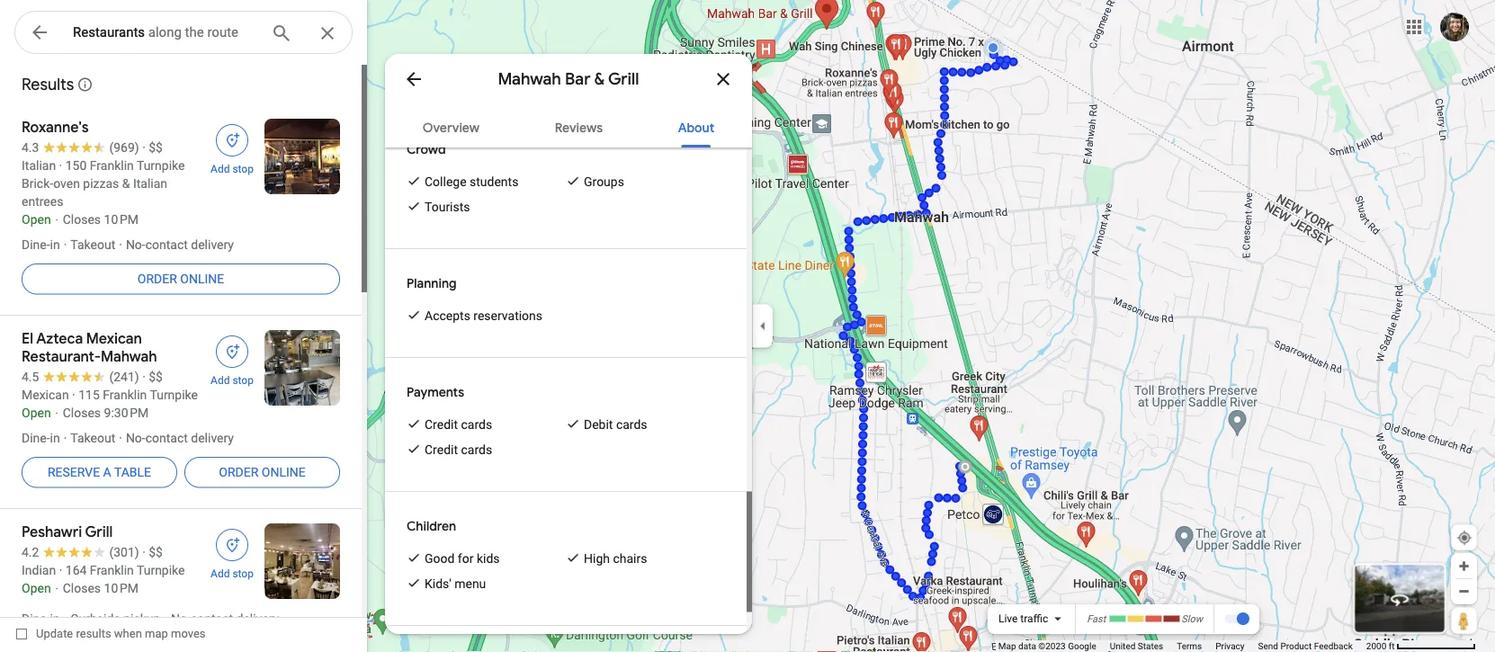 Task type: vqa. For each thing, say whether or not it's contained in the screenshot.
Good
yes



Task type: describe. For each thing, give the bounding box(es) containing it.
terms
[[1177, 641, 1202, 652]]

1 vertical spatial order
[[219, 465, 258, 480]]

kids
[[477, 551, 500, 566]]

kids' menu
[[425, 576, 486, 591]]

terms button
[[1177, 640, 1202, 652]]

update
[[36, 627, 73, 640]]

3 add from the top
[[211, 568, 230, 580]]

map
[[998, 641, 1016, 652]]

tourists
[[425, 199, 470, 214]]

2 add stop button from the top
[[200, 330, 264, 388]]

accepts debit cards element
[[584, 416, 647, 434]]

debit
[[584, 417, 613, 432]]

2 add stop from the top
[[211, 374, 254, 387]]

good for kids
[[425, 551, 500, 566]]

3 add stop button from the top
[[200, 524, 264, 581]]

0 horizontal spatial order
[[137, 271, 177, 286]]

Update results when map moves checkbox
[[16, 622, 206, 645]]

when
[[114, 627, 142, 640]]

debit cards
[[584, 417, 647, 432]]

add stop image for 1st the add stop button from the top
[[224, 132, 240, 148]]

ft
[[1389, 641, 1395, 652]]

zoom out image
[[1457, 585, 1471, 598]]

send
[[1258, 641, 1278, 652]]

college
[[425, 174, 467, 189]]

grill
[[608, 69, 639, 90]]

overview
[[423, 120, 479, 136]]

live
[[998, 613, 1018, 625]]

planning
[[407, 275, 457, 291]]

cards for credit cards element
[[461, 442, 492, 457]]

1 add stop button from the top
[[200, 119, 264, 176]]

2 stop from the top
[[232, 374, 254, 387]]

map
[[145, 627, 168, 640]]

0 vertical spatial order online link
[[22, 257, 340, 300]]

3 stop from the top
[[232, 568, 254, 580]]

crowd
[[407, 141, 446, 157]]

united states button
[[1110, 640, 1163, 652]]

zoom in image
[[1457, 560, 1471, 573]]

a
[[103, 465, 111, 480]]

credit cards for accepts credit cards element
[[425, 417, 492, 432]]

1 add from the top
[[211, 163, 230, 175]]

1 add stop from the top
[[211, 163, 254, 175]]

2000 ft
[[1366, 641, 1395, 652]]

good
[[425, 551, 455, 566]]

about
[[678, 120, 714, 136]]

college students
[[425, 174, 519, 189]]

street view image
[[1389, 588, 1411, 610]]

2000 ft button
[[1366, 641, 1476, 652]]

send product feedback button
[[1258, 640, 1353, 652]]

good for kids element
[[425, 550, 500, 568]]

overview button
[[408, 104, 494, 148]]

live traffic option
[[998, 613, 1048, 625]]

online for the bottommost order online "link"
[[262, 465, 306, 480]]

menu
[[454, 576, 486, 591]]

high chairs
[[584, 551, 647, 566]]

Restaurants field
[[14, 11, 353, 55]]

popular with college students element
[[425, 173, 519, 191]]

reserve a table link
[[22, 451, 177, 494]]

united states
[[1110, 641, 1163, 652]]

reservations
[[473, 308, 542, 323]]

credit cards for credit cards element
[[425, 442, 492, 457]]

popular with tourists element
[[425, 198, 470, 216]]

accepts reservations element
[[425, 307, 542, 325]]

 search field
[[14, 11, 353, 58]]

good for groups element
[[584, 173, 624, 191]]

1 stop from the top
[[232, 163, 254, 175]]

send product feedback
[[1258, 641, 1353, 652]]

online for top order online "link"
[[180, 271, 224, 286]]

students
[[470, 174, 519, 189]]



Task type: locate. For each thing, give the bounding box(es) containing it.
tab list containing overview
[[385, 104, 752, 148]]

children
[[407, 518, 456, 534]]

0 vertical spatial online
[[180, 271, 224, 286]]

google maps element
[[0, 0, 1495, 652]]

results
[[22, 74, 74, 95]]

reserve
[[48, 465, 100, 480]]

for
[[458, 551, 474, 566]]

learn more about legal disclosure regarding public reviews on google maps image
[[77, 76, 93, 93]]

0 vertical spatial stop
[[232, 163, 254, 175]]

1 vertical spatial credit
[[425, 442, 458, 457]]

0 vertical spatial add stop button
[[200, 119, 264, 176]]

footer inside google maps element
[[998, 640, 1366, 652]]

live traffic
[[998, 613, 1048, 625]]

mahwah bar & grill
[[498, 69, 639, 90]]

0 vertical spatial add
[[211, 163, 230, 175]]

fast
[[1087, 613, 1106, 624]]

1 vertical spatial add stop image
[[224, 537, 240, 553]]

1 vertical spatial order online link
[[184, 451, 340, 494]]


[[29, 19, 50, 45]]

add stop image
[[224, 344, 240, 360]]

1 vertical spatial order online
[[219, 465, 306, 480]]

data
[[1018, 641, 1036, 652]]

collapse side panel image
[[753, 316, 773, 336]]

2000
[[1366, 641, 1387, 652]]

1 add stop image from the top
[[224, 132, 240, 148]]

cards right debit
[[616, 417, 647, 432]]

update results when map moves
[[36, 627, 206, 640]]

reviews
[[555, 120, 603, 136]]

2 credit cards from the top
[[425, 442, 492, 457]]

 Show traffic  checkbox
[[1224, 612, 1250, 626]]

mahwah
[[498, 69, 561, 90]]

1 vertical spatial stop
[[232, 374, 254, 387]]

cards inside "element"
[[616, 417, 647, 432]]

slow
[[1181, 613, 1203, 624]]

accepts credit cards element
[[425, 416, 492, 434]]

privacy
[[1216, 641, 1245, 652]]

1 credit cards from the top
[[425, 417, 492, 432]]

add stop
[[211, 163, 254, 175], [211, 374, 254, 387], [211, 568, 254, 580]]

&
[[594, 69, 605, 90]]

bar
[[565, 69, 590, 90]]

credit cards down accepts credit cards element
[[425, 442, 492, 457]]

add
[[211, 163, 230, 175], [211, 374, 230, 387], [211, 568, 230, 580]]

cards for the accepts debit cards "element"
[[616, 417, 647, 432]]

mahwah bar & grill main content
[[385, 54, 752, 652]]

cards down accepts credit cards element
[[461, 442, 492, 457]]

1 vertical spatial credit cards
[[425, 442, 492, 457]]

about mahwah bar & grill region
[[385, 122, 752, 652]]

results for restaurants feed
[[0, 63, 367, 652]]

None field
[[73, 22, 256, 43]]

cards for accepts credit cards element
[[461, 417, 492, 432]]

0 vertical spatial order
[[137, 271, 177, 286]]

table
[[114, 465, 151, 480]]

stop
[[232, 163, 254, 175], [232, 374, 254, 387], [232, 568, 254, 580]]

credit for accepts credit cards element
[[425, 417, 458, 432]]

high
[[584, 551, 610, 566]]

tab list inside google maps element
[[385, 104, 752, 148]]

privacy button
[[1216, 640, 1245, 652]]

map data ©2023 google
[[998, 641, 1096, 652]]

3 add stop from the top
[[211, 568, 254, 580]]

add stop image for first the add stop button from the bottom
[[224, 537, 240, 553]]

2 vertical spatial stop
[[232, 568, 254, 580]]

0 vertical spatial credit cards
[[425, 417, 492, 432]]

payments
[[407, 384, 464, 400]]

add stop button
[[200, 119, 264, 176], [200, 330, 264, 388], [200, 524, 264, 581]]

reviews button
[[540, 104, 617, 148]]

1 credit from the top
[[425, 417, 458, 432]]

2 vertical spatial add
[[211, 568, 230, 580]]

tab list
[[385, 104, 752, 148]]

high chairs available element
[[584, 550, 647, 568]]

united
[[1110, 641, 1136, 652]]

credit cards up credit cards element
[[425, 417, 492, 432]]

kids'
[[425, 576, 451, 591]]

accepts reservations
[[425, 308, 542, 323]]

1 vertical spatial add
[[211, 374, 230, 387]]

credit cards
[[425, 417, 492, 432], [425, 442, 492, 457]]

2 credit from the top
[[425, 442, 458, 457]]

results
[[76, 627, 111, 640]]

0 vertical spatial add stop
[[211, 163, 254, 175]]

order online link
[[22, 257, 340, 300], [184, 451, 340, 494]]

moves
[[171, 627, 206, 640]]

show your location image
[[1456, 530, 1473, 546]]

2 vertical spatial add stop
[[211, 568, 254, 580]]

0 vertical spatial credit
[[425, 417, 458, 432]]

credit cards element
[[425, 441, 492, 459]]

2 vertical spatial add stop button
[[200, 524, 264, 581]]

0 vertical spatial order online
[[137, 271, 224, 286]]

feedback
[[1314, 641, 1353, 652]]

accepts
[[425, 308, 470, 323]]

order online for the bottommost order online "link"
[[219, 465, 306, 480]]

reserve a table
[[48, 465, 151, 480]]

0 horizontal spatial online
[[180, 271, 224, 286]]

about button
[[664, 104, 729, 148]]

2 add from the top
[[211, 374, 230, 387]]

1 vertical spatial online
[[262, 465, 306, 480]]

 button
[[14, 11, 65, 58]]

order online for top order online "link"
[[137, 271, 224, 286]]

has kids' menu element
[[425, 575, 486, 593]]

groups
[[584, 174, 624, 189]]

1 horizontal spatial online
[[262, 465, 306, 480]]

credit up credit cards element
[[425, 417, 458, 432]]

none field inside restaurants field
[[73, 22, 256, 43]]

credit down accepts credit cards element
[[425, 442, 458, 457]]

online
[[180, 271, 224, 286], [262, 465, 306, 480]]

footer containing map data ©2023 google
[[998, 640, 1366, 652]]

show street view coverage image
[[1451, 607, 1477, 634]]

add stop image
[[224, 132, 240, 148], [224, 537, 240, 553]]

order online
[[137, 271, 224, 286], [219, 465, 306, 480]]

©2023
[[1038, 641, 1066, 652]]

traffic
[[1020, 613, 1048, 625]]

1 vertical spatial add stop
[[211, 374, 254, 387]]

cards
[[461, 417, 492, 432], [616, 417, 647, 432], [461, 442, 492, 457]]

order
[[137, 271, 177, 286], [219, 465, 258, 480]]

footer
[[998, 640, 1366, 652]]

chairs
[[613, 551, 647, 566]]

0 vertical spatial add stop image
[[224, 132, 240, 148]]

1 vertical spatial add stop button
[[200, 330, 264, 388]]

cards up credit cards element
[[461, 417, 492, 432]]

google
[[1068, 641, 1096, 652]]

product
[[1280, 641, 1312, 652]]

credit
[[425, 417, 458, 432], [425, 442, 458, 457]]

states
[[1138, 641, 1163, 652]]

credit for credit cards element
[[425, 442, 458, 457]]

1 horizontal spatial order
[[219, 465, 258, 480]]

2 add stop image from the top
[[224, 537, 240, 553]]

google account: giulia masi  
(giulia.masi@adept.ai) image
[[1440, 13, 1469, 41]]



